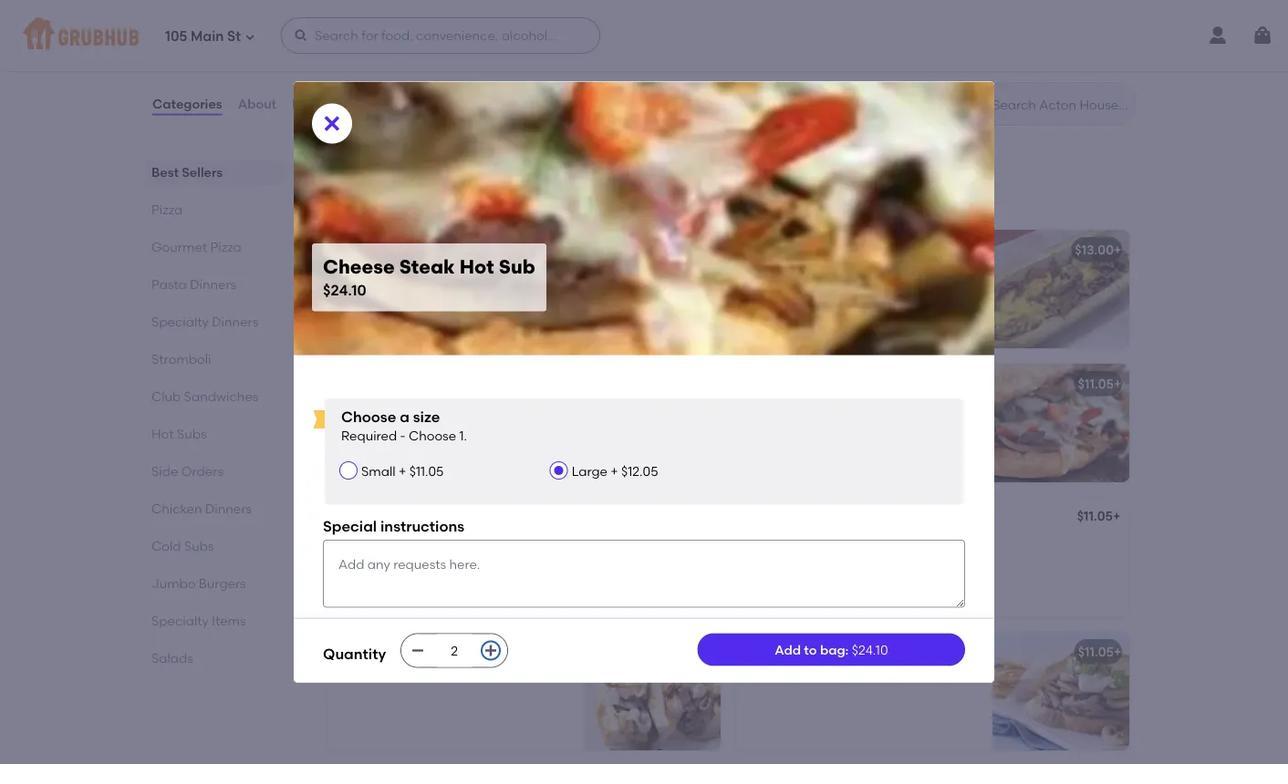 Task type: vqa. For each thing, say whether or not it's contained in the screenshot.
the middle AND
no



Task type: locate. For each thing, give the bounding box(es) containing it.
0 horizontal spatial $13.00
[[666, 242, 705, 258]]

steak right pastrami
[[399, 255, 455, 279]]

pasta dinners tab
[[151, 275, 279, 294]]

specialty up stromboli in the top of the page
[[151, 314, 209, 329]]

a inside choose a size required - choose 1.
[[400, 408, 410, 426]]

main left st.
[[746, 242, 777, 258]]

choose up required
[[341, 408, 396, 426]]

garlic steak hot sub
[[338, 645, 468, 660]]

2 specialty from the top
[[151, 613, 209, 629]]

Input item quantity number field
[[435, 635, 475, 668]]

specialty
[[151, 314, 209, 329], [151, 613, 209, 629]]

$13.00
[[666, 242, 705, 258], [1075, 242, 1114, 258]]

1 horizontal spatial choose
[[409, 428, 456, 444]]

special
[[800, 242, 847, 258], [323, 517, 377, 535]]

st
[[227, 28, 241, 45]]

side
[[151, 464, 178, 479]]

pizza down pizza tab
[[210, 239, 241, 255]]

steak for garlic
[[379, 645, 415, 660]]

hot
[[323, 168, 358, 191], [397, 242, 420, 258], [889, 242, 911, 258], [460, 255, 494, 279], [151, 426, 174, 442], [397, 511, 419, 526], [807, 511, 829, 526], [418, 645, 441, 660], [854, 645, 877, 660]]

1 vertical spatial dinners
[[212, 314, 258, 329]]

0 horizontal spatial main
[[191, 28, 224, 45]]

0 horizontal spatial choose
[[341, 408, 396, 426]]

subs up side orders
[[177, 426, 207, 442]]

st.
[[780, 242, 797, 258]]

subs up "sandwich"
[[362, 168, 409, 191]]

main left st
[[191, 28, 224, 45]]

chicken
[[382, 24, 434, 39], [151, 501, 202, 516]]

items
[[212, 613, 246, 629]]

specialty dinners
[[151, 314, 258, 329]]

club
[[437, 24, 467, 39], [151, 389, 181, 404]]

main st. special steak hot sub
[[746, 242, 938, 258]]

$24.10 right bag:
[[852, 642, 888, 658]]

1 vertical spatial main
[[746, 242, 777, 258]]

specialty down 'jumbo'
[[151, 613, 209, 629]]

a
[[323, 193, 331, 206]]

pasta dinners
[[151, 276, 236, 292]]

1 vertical spatial choose
[[409, 428, 456, 444]]

choose a size required - choose 1.
[[341, 408, 467, 444]]

required
[[341, 428, 397, 444]]

dinners inside specialty dinners "tab"
[[212, 314, 258, 329]]

steak right garlic
[[379, 645, 415, 660]]

club up hot subs
[[151, 389, 181, 404]]

chicken inside chicken dinners tab
[[151, 501, 202, 516]]

search icon image
[[964, 93, 985, 115]]

mushroom
[[746, 645, 812, 660]]

0 vertical spatial main
[[191, 28, 224, 45]]

dinners inside pasta dinners tab
[[190, 276, 236, 292]]

subs for hot subs a long sandwich on a roll.
[[362, 168, 409, 191]]

0 horizontal spatial $13.00 +
[[666, 242, 713, 258]]

small + $11.05
[[361, 464, 444, 480]]

served
[[338, 50, 380, 65]]

1 vertical spatial chicken
[[151, 501, 202, 516]]

1 $13.00 + from the left
[[666, 242, 713, 258]]

to
[[804, 642, 817, 658]]

+
[[705, 242, 713, 258], [1114, 242, 1122, 258], [1114, 376, 1122, 392], [399, 464, 406, 480], [611, 464, 618, 480], [1113, 509, 1121, 524], [705, 645, 713, 660], [1114, 645, 1122, 660]]

club inside tab
[[151, 389, 181, 404]]

0 vertical spatial club
[[437, 24, 467, 39]]

choose down size
[[409, 428, 456, 444]]

1 horizontal spatial $13.00
[[1075, 242, 1114, 258]]

specialty inside 'tab'
[[151, 613, 209, 629]]

a
[[429, 193, 436, 206], [400, 408, 410, 426]]

main
[[191, 28, 224, 45], [746, 242, 777, 258]]

a inside hot subs a long sandwich on a roll.
[[429, 193, 436, 206]]

0 horizontal spatial club
[[151, 389, 181, 404]]

0 horizontal spatial special
[[323, 517, 377, 535]]

chicken up served with wedge fries.
[[382, 24, 434, 39]]

hot inside hot subs tab
[[151, 426, 174, 442]]

special down small
[[323, 517, 377, 535]]

choose
[[341, 408, 396, 426], [409, 428, 456, 444]]

0 horizontal spatial chicken
[[151, 501, 202, 516]]

cold subs tab
[[151, 537, 279, 556]]

steak for mushroom
[[815, 645, 851, 660]]

hot subs tab
[[151, 424, 279, 443]]

2 vertical spatial dinners
[[205, 501, 252, 516]]

categories
[[152, 96, 222, 112]]

0 horizontal spatial $24.10
[[323, 281, 367, 299]]

$13.00 for pastrami hot sub
[[666, 242, 705, 258]]

0 vertical spatial pizza
[[151, 202, 183, 217]]

$11.05 + for garlic steak hot sub image
[[669, 645, 713, 660]]

$13.00 + for pastrami hot sub
[[666, 242, 713, 258]]

$24.10 down cheese on the left of page
[[323, 281, 367, 299]]

$13.00 for main st. special steak hot sub
[[1075, 242, 1114, 258]]

grilled chicken club image
[[584, 12, 721, 130]]

1 horizontal spatial a
[[429, 193, 436, 206]]

special right st.
[[800, 242, 847, 258]]

svg image down reviews
[[321, 113, 343, 134]]

a right on
[[429, 193, 436, 206]]

0 horizontal spatial pizza
[[151, 202, 183, 217]]

$13.00 +
[[666, 242, 713, 258], [1075, 242, 1122, 258]]

club up wedge
[[437, 24, 467, 39]]

steak
[[850, 242, 886, 258], [399, 255, 455, 279], [379, 645, 415, 660], [815, 645, 851, 660]]

1 vertical spatial a
[[400, 408, 410, 426]]

large
[[572, 464, 608, 480]]

pasta
[[151, 276, 187, 292]]

add to bag: $24.10
[[775, 642, 888, 658]]

$11.05 +
[[1078, 376, 1122, 392], [1077, 509, 1121, 524], [669, 645, 713, 660], [1078, 645, 1122, 660]]

categories button
[[151, 71, 223, 137]]

$24.10
[[323, 281, 367, 299], [852, 642, 888, 658]]

meatball hot sub image
[[584, 498, 721, 617]]

svg image
[[294, 28, 308, 43], [245, 31, 255, 42], [321, 113, 343, 134], [411, 644, 425, 658], [484, 644, 498, 658]]

main st. special steak hot sub image
[[993, 230, 1130, 349]]

dinners down side orders 'tab' on the left
[[205, 501, 252, 516]]

main navigation navigation
[[0, 0, 1288, 71]]

1 vertical spatial $24.10
[[852, 642, 888, 658]]

garlic
[[338, 645, 376, 660]]

club sandwiches
[[151, 389, 259, 404]]

sandwich
[[359, 193, 410, 206]]

chicken up 'cold subs'
[[151, 501, 202, 516]]

2 vertical spatial subs
[[184, 538, 214, 554]]

dinners up specialty dinners "tab"
[[190, 276, 236, 292]]

specialty inside "tab"
[[151, 314, 209, 329]]

1 $13.00 from the left
[[666, 242, 705, 258]]

a up the - at bottom
[[400, 408, 410, 426]]

svg image left input item quantity number field
[[411, 644, 425, 658]]

0 vertical spatial dinners
[[190, 276, 236, 292]]

steak right add
[[815, 645, 851, 660]]

sub
[[423, 242, 447, 258], [915, 242, 938, 258], [499, 255, 535, 279], [422, 511, 446, 526], [833, 511, 856, 526], [444, 645, 468, 660], [880, 645, 904, 660]]

$11.05
[[1078, 376, 1114, 392], [409, 464, 444, 480], [1077, 509, 1113, 524], [669, 511, 705, 526], [669, 645, 705, 660], [1078, 645, 1114, 660]]

hot inside hot subs a long sandwich on a roll.
[[323, 168, 358, 191]]

garlic steak hot sub image
[[584, 632, 721, 751]]

dinners for specialty dinners
[[212, 314, 258, 329]]

pizza down best
[[151, 202, 183, 217]]

subs
[[362, 168, 409, 191], [177, 426, 207, 442], [184, 538, 214, 554]]

1 vertical spatial subs
[[177, 426, 207, 442]]

instructions
[[380, 517, 465, 535]]

dinners down pasta dinners tab
[[212, 314, 258, 329]]

mushroom steak hot sub image
[[993, 632, 1130, 751]]

subs inside hot subs a long sandwich on a roll.
[[362, 168, 409, 191]]

1 vertical spatial club
[[151, 389, 181, 404]]

dinners
[[190, 276, 236, 292], [212, 314, 258, 329], [205, 501, 252, 516]]

steak inside cheese steak hot sub $24.10
[[399, 255, 455, 279]]

1 horizontal spatial special
[[800, 242, 847, 258]]

$11.05 + for the mushroom steak hot sub image
[[1078, 645, 1122, 660]]

0 horizontal spatial a
[[400, 408, 410, 426]]

2 $13.00 from the left
[[1075, 242, 1114, 258]]

1.
[[459, 428, 467, 444]]

1 vertical spatial specialty
[[151, 613, 209, 629]]

best
[[151, 164, 179, 180]]

eggplant
[[746, 511, 804, 526]]

0 vertical spatial specialty
[[151, 314, 209, 329]]

stromboli tab
[[151, 349, 279, 369]]

0 vertical spatial subs
[[362, 168, 409, 191]]

0 vertical spatial choose
[[341, 408, 396, 426]]

1 specialty from the top
[[151, 314, 209, 329]]

0 vertical spatial $24.10
[[323, 281, 367, 299]]

0 vertical spatial chicken
[[382, 24, 434, 39]]

2 $13.00 + from the left
[[1075, 242, 1122, 258]]

1 horizontal spatial pizza
[[210, 239, 241, 255]]

sellers
[[182, 164, 223, 180]]

chicken dinners
[[151, 501, 252, 516]]

subs right cold
[[184, 538, 214, 554]]

1 horizontal spatial chicken
[[382, 24, 434, 39]]

dinners inside chicken dinners tab
[[205, 501, 252, 516]]

$12.05
[[621, 464, 658, 480]]

with
[[383, 50, 409, 65]]

sandwiches
[[184, 389, 259, 404]]

wedge
[[412, 50, 455, 65]]

pizza
[[151, 202, 183, 217], [210, 239, 241, 255]]

0 vertical spatial special
[[800, 242, 847, 258]]

1 horizontal spatial $13.00 +
[[1075, 242, 1122, 258]]

specialty dinners tab
[[151, 312, 279, 331]]

0 vertical spatial a
[[429, 193, 436, 206]]



Task type: describe. For each thing, give the bounding box(es) containing it.
orders
[[181, 464, 224, 479]]

meatball
[[338, 511, 394, 526]]

reviews
[[292, 96, 343, 112]]

hot inside cheese steak hot sub $24.10
[[460, 255, 494, 279]]

pastrami hot sub
[[338, 242, 447, 258]]

subs for cold subs
[[184, 538, 214, 554]]

Search Acton House Of Pizza search field
[[991, 96, 1130, 113]]

1 vertical spatial special
[[323, 517, 377, 535]]

side orders
[[151, 464, 224, 479]]

1 horizontal spatial club
[[437, 24, 467, 39]]

dinners for chicken dinners
[[205, 501, 252, 516]]

fries.
[[458, 50, 487, 65]]

specialty items tab
[[151, 611, 279, 630]]

special instructions
[[323, 517, 465, 535]]

svg image left grilled at the left top
[[294, 28, 308, 43]]

hot subs
[[151, 426, 207, 442]]

hot subs a long sandwich on a roll.
[[323, 168, 458, 206]]

cold
[[151, 538, 181, 554]]

pastrami hot sub image
[[584, 230, 721, 349]]

eggplant hot sub
[[746, 511, 856, 526]]

$24.10 inside cheese steak hot sub $24.10
[[323, 281, 367, 299]]

1 horizontal spatial $24.10
[[852, 642, 888, 658]]

size
[[413, 408, 440, 426]]

-
[[400, 428, 406, 444]]

specialty for specialty items
[[151, 613, 209, 629]]

dinners for pasta dinners
[[190, 276, 236, 292]]

Special instructions text field
[[323, 540, 965, 608]]

jumbo burgers tab
[[151, 574, 279, 593]]

105
[[165, 28, 187, 45]]

pizza tab
[[151, 200, 279, 219]]

subs for hot subs
[[177, 426, 207, 442]]

1 vertical spatial pizza
[[210, 239, 241, 255]]

specialty items
[[151, 613, 246, 629]]

served with wedge fries.
[[338, 50, 487, 65]]

about
[[238, 96, 277, 112]]

quantity
[[323, 646, 386, 663]]

main inside navigation
[[191, 28, 224, 45]]

about button
[[237, 71, 277, 137]]

grilled
[[338, 24, 379, 39]]

svg image right input item quantity number field
[[484, 644, 498, 658]]

cheese steak hot sub image
[[993, 364, 1130, 483]]

bag:
[[820, 642, 849, 658]]

long
[[334, 193, 357, 206]]

on
[[413, 193, 426, 206]]

grilled chicken club
[[338, 24, 467, 39]]

gourmet
[[151, 239, 207, 255]]

gourmet pizza tab
[[151, 237, 279, 256]]

$13.00 + for main st. special steak hot sub
[[1075, 242, 1122, 258]]

salads tab
[[151, 649, 279, 668]]

roll.
[[439, 193, 458, 206]]

jumbo burgers
[[151, 576, 246, 591]]

side orders tab
[[151, 462, 279, 481]]

1 horizontal spatial main
[[746, 242, 777, 258]]

mushroom steak hot sub
[[746, 645, 904, 660]]

best sellers
[[151, 164, 223, 180]]

pastrami
[[338, 242, 394, 258]]

steak for cheese
[[399, 255, 455, 279]]

add
[[775, 642, 801, 658]]

salads
[[151, 651, 193, 666]]

steak right st.
[[850, 242, 886, 258]]

jumbo
[[151, 576, 196, 591]]

specialty for specialty dinners
[[151, 314, 209, 329]]

meatball hot sub
[[338, 511, 446, 526]]

svg image
[[1252, 25, 1274, 47]]

svg image right st
[[245, 31, 255, 42]]

chicken dinners tab
[[151, 499, 279, 518]]

sub inside cheese steak hot sub $24.10
[[499, 255, 535, 279]]

club sandwiches tab
[[151, 387, 279, 406]]

gourmet pizza
[[151, 239, 241, 255]]

stromboli
[[151, 351, 211, 367]]

large + $12.05
[[572, 464, 658, 480]]

cheese
[[323, 255, 395, 279]]

cold subs
[[151, 538, 214, 554]]

cheese steak hot sub $24.10
[[323, 255, 535, 299]]

105 main st
[[165, 28, 241, 45]]

burgers
[[199, 576, 246, 591]]

$11.05 + for cheese steak hot sub image
[[1078, 376, 1122, 392]]

best sellers tab
[[151, 162, 279, 182]]

reviews button
[[291, 71, 344, 137]]

small
[[361, 464, 396, 480]]



